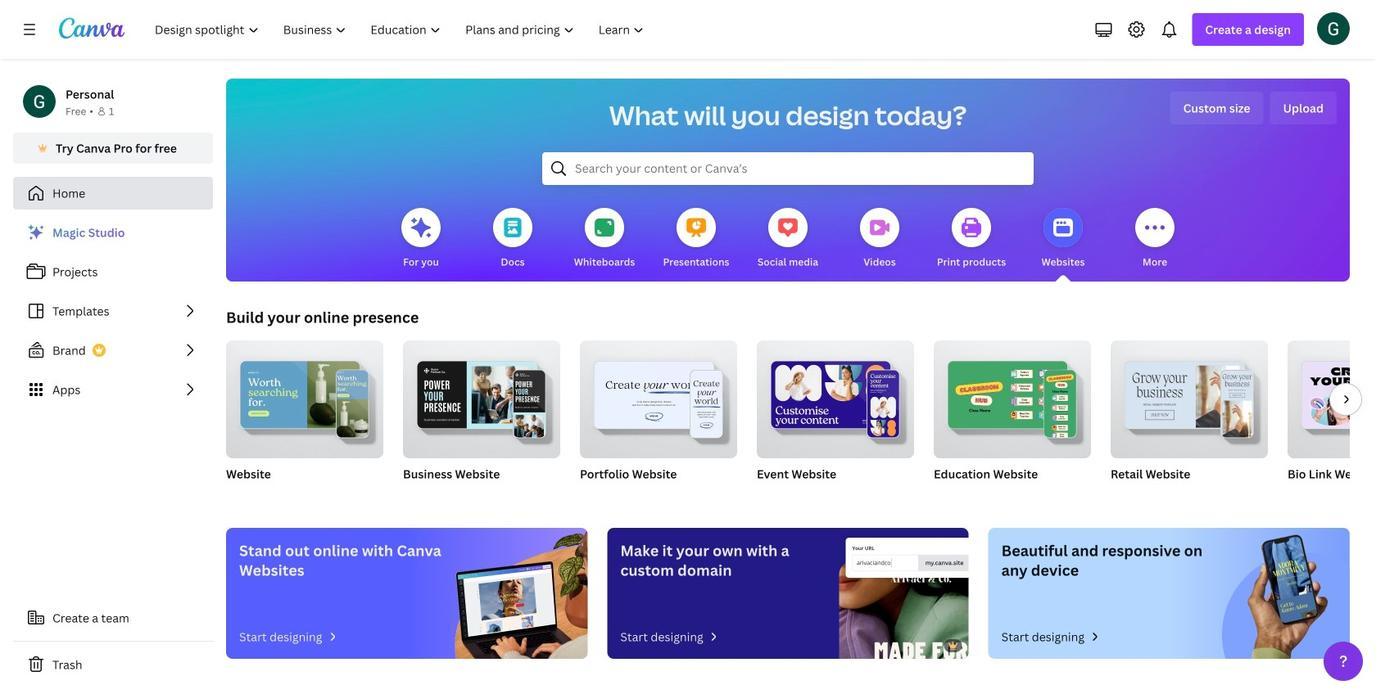 Task type: vqa. For each thing, say whether or not it's contained in the screenshot.
the leftmost the Search 'Search Box'
no



Task type: describe. For each thing, give the bounding box(es) containing it.
top level navigation element
[[144, 13, 658, 46]]

greg robinson image
[[1318, 12, 1350, 45]]



Task type: locate. For each thing, give the bounding box(es) containing it.
Search search field
[[575, 153, 1001, 184]]

None search field
[[542, 152, 1034, 185]]

list
[[13, 216, 213, 406]]

group
[[226, 334, 383, 503], [226, 334, 383, 459], [403, 334, 560, 503], [403, 334, 560, 459], [580, 334, 737, 503], [580, 334, 737, 459], [757, 334, 914, 503], [757, 334, 914, 459], [934, 341, 1091, 503], [934, 341, 1091, 459], [1111, 341, 1268, 503], [1288, 341, 1377, 503]]



